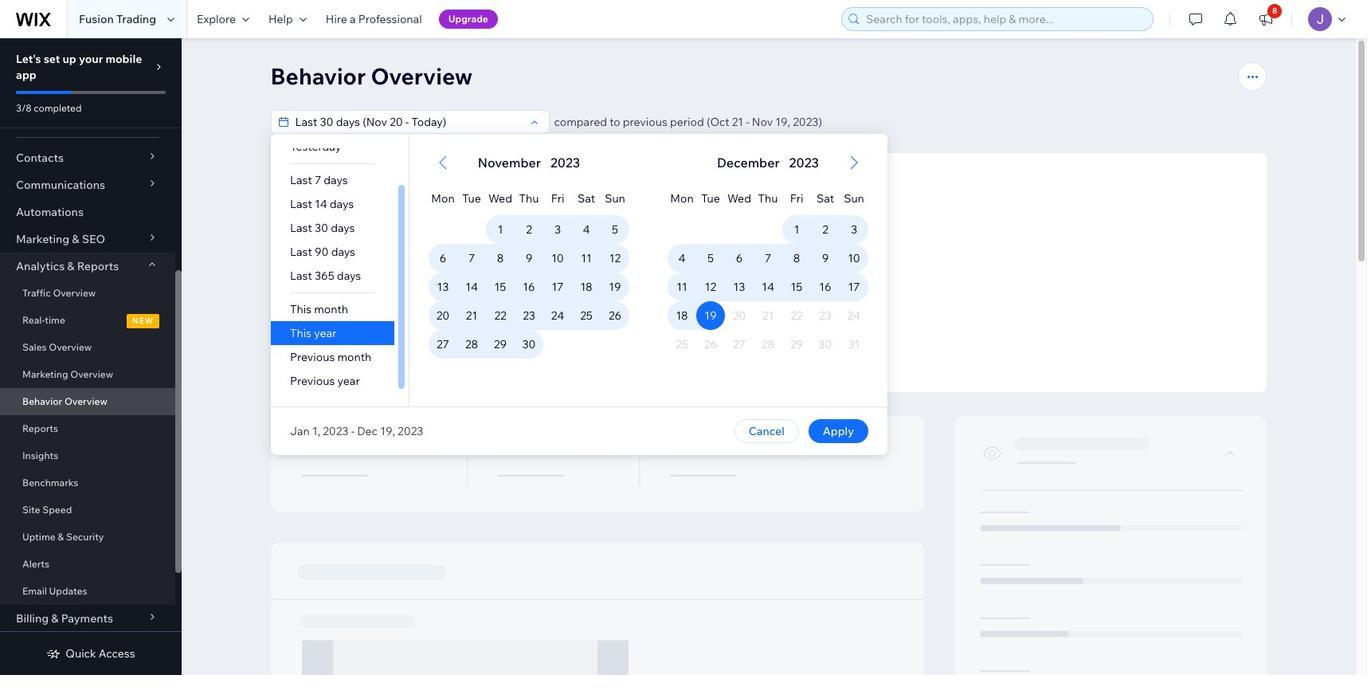 Task type: locate. For each thing, give the bounding box(es) containing it.
reports inside popup button
[[77, 259, 119, 273]]

30 inside row
[[522, 337, 536, 351]]

13
[[437, 280, 449, 294], [733, 280, 745, 294]]

thu down november
[[519, 191, 539, 206]]

sat for 9
[[816, 191, 834, 206]]

2 16 from the left
[[819, 280, 831, 294]]

row group for grid containing november
[[409, 215, 648, 406]]

not
[[720, 291, 739, 305]]

2 alert from the left
[[712, 153, 824, 172]]

marketing inside popup button
[[16, 232, 69, 246]]

6 up not
[[736, 251, 743, 265]]

learn how to boost your traffic
[[701, 337, 837, 349]]

1 horizontal spatial behavior overview
[[271, 62, 473, 90]]

0 horizontal spatial 9
[[525, 251, 532, 265]]

behavior overview
[[271, 62, 473, 90], [22, 395, 107, 407]]

11
[[581, 251, 592, 265], [676, 280, 687, 294]]

1 sat from the left
[[577, 191, 595, 206]]

0 horizontal spatial alert
[[473, 153, 585, 172]]

set
[[44, 52, 60, 66]]

mon tue wed thu for 5
[[670, 191, 778, 206]]

7 inside list box
[[314, 173, 321, 187]]

0 vertical spatial 30
[[314, 221, 328, 235]]

1 vertical spatial 30
[[522, 337, 536, 351]]

site
[[796, 310, 812, 322]]

tue down november
[[462, 191, 481, 206]]

1 horizontal spatial to
[[749, 337, 758, 349]]

17 up "more" on the top right of page
[[848, 280, 860, 294]]

row containing 4
[[667, 244, 868, 273]]

2 thu from the left
[[758, 191, 778, 206]]

list box containing yesterday
[[271, 135, 408, 393]]

19, right dec
[[380, 424, 395, 438]]

fusion trading
[[79, 12, 156, 26]]

1 horizontal spatial 9
[[822, 251, 829, 265]]

0 horizontal spatial 15
[[494, 280, 506, 294]]

alert
[[473, 153, 585, 172], [712, 153, 824, 172]]

previous
[[290, 350, 335, 364], [290, 374, 335, 388]]

thu for 7
[[758, 191, 778, 206]]

behavior overview down hire a professional link
[[271, 62, 473, 90]]

21 left the 22
[[466, 308, 477, 323]]

sat down compared
[[577, 191, 595, 206]]

1 mon tue wed thu from the left
[[431, 191, 539, 206]]

wed down december
[[727, 191, 751, 206]]

30 right 29
[[522, 337, 536, 351]]

15
[[494, 280, 506, 294], [791, 280, 802, 294]]

4 inside row
[[678, 251, 685, 265]]

1 horizontal spatial 4
[[678, 251, 685, 265]]

2 2 from the left
[[822, 222, 828, 237]]

1 horizontal spatial 7
[[468, 251, 475, 265]]

11 up get
[[676, 280, 687, 294]]

2 previous from the top
[[290, 374, 335, 388]]

0 vertical spatial traffic
[[785, 291, 818, 305]]

mon tue wed thu down december
[[670, 191, 778, 206]]

1 vertical spatial month
[[337, 350, 371, 364]]

your left site
[[773, 310, 793, 322]]

13 up overview
[[733, 280, 745, 294]]

your inside let's set up your mobile app
[[79, 52, 103, 66]]

cancel
[[748, 424, 784, 438]]

14 up once at the top of page
[[762, 280, 774, 294]]

traffic up site
[[785, 291, 818, 305]]

None field
[[291, 111, 525, 133]]

2 15 from the left
[[791, 280, 802, 294]]

1 horizontal spatial thu
[[758, 191, 778, 206]]

5
[[612, 222, 618, 237], [707, 251, 714, 265]]

6 up the 20
[[439, 251, 446, 265]]

month
[[314, 302, 348, 316], [337, 350, 371, 364]]

row group for grid containing december
[[648, 215, 887, 406]]

2 fri from the left
[[790, 191, 803, 206]]

0 horizontal spatial 2
[[526, 222, 532, 237]]

1 horizontal spatial mon tue wed thu
[[670, 191, 778, 206]]

you'll
[[652, 310, 675, 322]]

previous
[[623, 115, 668, 129]]

last left 365
[[290, 269, 312, 283]]

3 for 9
[[851, 222, 857, 237]]

sales
[[22, 341, 47, 353]]

completed
[[34, 102, 82, 114]]

3
[[554, 222, 561, 237], [851, 222, 857, 237]]

jan
[[290, 424, 309, 438]]

benchmarks
[[22, 477, 78, 489]]

cancel button
[[734, 419, 799, 443]]

0 vertical spatial behavior overview
[[271, 62, 473, 90]]

this up 'this year'
[[290, 302, 311, 316]]

0 vertical spatial 21
[[732, 115, 744, 129]]

marketing down sales
[[22, 368, 68, 380]]

reports down seo
[[77, 259, 119, 273]]

communications button
[[0, 171, 175, 198]]

1 horizontal spatial 30
[[522, 337, 536, 351]]

traffic inside not enough traffic you'll get an overview once your site has more traffic.
[[785, 291, 818, 305]]

your inside "link"
[[788, 337, 808, 349]]

4 last from the top
[[290, 245, 312, 259]]

2 6 from the left
[[736, 251, 743, 265]]

0 vertical spatial behavior
[[271, 62, 366, 90]]

1 vertical spatial previous
[[290, 374, 335, 388]]

grid
[[409, 134, 648, 406], [648, 134, 887, 406]]

month for previous month
[[337, 350, 371, 364]]

18 left an
[[676, 308, 688, 323]]

previous down previous month
[[290, 374, 335, 388]]

overview down marketing overview link on the left bottom of the page
[[65, 395, 107, 407]]

year for previous year
[[337, 374, 360, 388]]

1 sun from the left
[[605, 191, 625, 206]]

updates
[[49, 585, 87, 597]]

18
[[580, 280, 592, 294], [676, 308, 688, 323]]

1 6 from the left
[[439, 251, 446, 265]]

days right 90
[[331, 245, 355, 259]]

uptime & security
[[22, 531, 104, 543]]

1 15 from the left
[[494, 280, 506, 294]]

1 horizontal spatial reports
[[77, 259, 119, 273]]

0 vertical spatial 19
[[609, 280, 621, 294]]

overview for sales overview link
[[49, 341, 92, 353]]

alerts link
[[0, 551, 175, 578]]

1 1 from the left
[[497, 222, 503, 237]]

0 horizontal spatial 12
[[609, 251, 621, 265]]

21
[[732, 115, 744, 129], [466, 308, 477, 323]]

8
[[1273, 6, 1278, 16], [497, 251, 504, 265], [793, 251, 800, 265]]

5 last from the top
[[290, 269, 312, 283]]

1 horizontal spatial 15
[[791, 280, 802, 294]]

1 mon from the left
[[431, 191, 454, 206]]

1,
[[312, 424, 320, 438]]

0 vertical spatial 11
[[581, 251, 592, 265]]

0 horizontal spatial 6
[[439, 251, 446, 265]]

2 grid from the left
[[648, 134, 887, 406]]

1 2 from the left
[[526, 222, 532, 237]]

0 vertical spatial 18
[[580, 280, 592, 294]]

wed
[[488, 191, 512, 206], [727, 191, 751, 206]]

22
[[494, 308, 506, 323]]

sidebar element
[[0, 38, 182, 675]]

Search for tools, apps, help & more... field
[[862, 8, 1148, 30]]

13 up the 20
[[437, 280, 449, 294]]

to right how
[[749, 337, 758, 349]]

3 for 11
[[554, 222, 561, 237]]

app
[[16, 68, 37, 82]]

30 up 90
[[314, 221, 328, 235]]

0 horizontal spatial 19,
[[380, 424, 395, 438]]

0 horizontal spatial behavior
[[22, 395, 62, 407]]

has
[[814, 310, 829, 322]]

1 vertical spatial to
[[749, 337, 758, 349]]

previous down 'this year'
[[290, 350, 335, 364]]

overview for marketing overview link on the left bottom of the page
[[70, 368, 113, 380]]

1 vertical spatial this
[[290, 326, 311, 340]]

& down marketing & seo
[[67, 259, 75, 273]]

2 mon tue wed thu from the left
[[670, 191, 778, 206]]

1 vertical spatial behavior
[[22, 395, 62, 407]]

16 up 23
[[523, 280, 535, 294]]

21 inside row
[[466, 308, 477, 323]]

this month
[[290, 302, 348, 316]]

0 horizontal spatial 21
[[466, 308, 477, 323]]

2 13 from the left
[[733, 280, 745, 294]]

1 17 from the left
[[552, 280, 563, 294]]

0 vertical spatial year
[[314, 326, 336, 340]]

row containing 27
[[428, 330, 629, 359]]

1 horizontal spatial 13
[[733, 280, 745, 294]]

row group
[[409, 215, 648, 406], [648, 215, 887, 406]]

reports
[[77, 259, 119, 273], [22, 422, 58, 434]]

1 vertical spatial 21
[[466, 308, 477, 323]]

0 vertical spatial this
[[290, 302, 311, 316]]

9 up has
[[822, 251, 829, 265]]

1 horizontal spatial 10
[[848, 251, 860, 265]]

tue for 7
[[462, 191, 481, 206]]

overview down sales overview link
[[70, 368, 113, 380]]

1 vertical spatial behavior overview
[[22, 395, 107, 407]]

benchmarks link
[[0, 469, 175, 497]]

month up 'this year'
[[314, 302, 348, 316]]

1 thu from the left
[[519, 191, 539, 206]]

1 grid from the left
[[409, 134, 648, 406]]

& right uptime
[[58, 531, 64, 543]]

1 9 from the left
[[525, 251, 532, 265]]

behavior overview down marketing overview
[[22, 395, 107, 407]]

2 3 from the left
[[851, 222, 857, 237]]

1 vertical spatial 19
[[704, 308, 717, 323]]

row containing 20
[[428, 301, 629, 330]]

2 sat from the left
[[816, 191, 834, 206]]

1 for 7
[[794, 222, 799, 237]]

2 last from the top
[[290, 197, 312, 211]]

0 horizontal spatial behavior overview
[[22, 395, 107, 407]]

- left dec
[[351, 424, 354, 438]]

tue for 5
[[701, 191, 720, 206]]

billing & payments button
[[0, 605, 175, 632]]

grid containing november
[[409, 134, 648, 406]]

your
[[79, 52, 103, 66], [773, 310, 793, 322], [788, 337, 808, 349]]

marketing for marketing overview
[[22, 368, 68, 380]]

10 up 24
[[551, 251, 564, 265]]

-
[[746, 115, 750, 129], [351, 424, 354, 438]]

1 row group from the left
[[409, 215, 648, 406]]

2 sun from the left
[[844, 191, 864, 206]]

traffic down has
[[810, 337, 837, 349]]

17 up 24
[[552, 280, 563, 294]]

behavior down marketing overview
[[22, 395, 62, 407]]

0 vertical spatial month
[[314, 302, 348, 316]]

month up previous year
[[337, 350, 371, 364]]

14 up last 30 days
[[314, 197, 327, 211]]

marketing up analytics
[[16, 232, 69, 246]]

1 horizontal spatial year
[[337, 374, 360, 388]]

1 previous from the top
[[290, 350, 335, 364]]

0 horizontal spatial 1
[[497, 222, 503, 237]]

overview down 'analytics & reports'
[[53, 287, 96, 299]]

year for this year
[[314, 326, 336, 340]]

1 vertical spatial -
[[351, 424, 354, 438]]

14
[[314, 197, 327, 211], [465, 280, 478, 294], [762, 280, 774, 294]]

year up previous month
[[314, 326, 336, 340]]

0 horizontal spatial 13
[[437, 280, 449, 294]]

days up last 90 days
[[331, 221, 355, 235]]

0 vertical spatial to
[[610, 115, 621, 129]]

wed for 8
[[488, 191, 512, 206]]

9 up 23
[[525, 251, 532, 265]]

0 horizontal spatial 18
[[580, 280, 592, 294]]

sun
[[605, 191, 625, 206], [844, 191, 864, 206]]

30
[[314, 221, 328, 235], [522, 337, 536, 351]]

last down last 7 days
[[290, 197, 312, 211]]

15 up site
[[791, 280, 802, 294]]

1 vertical spatial 5
[[707, 251, 714, 265]]

thu down december
[[758, 191, 778, 206]]

alert down nov
[[712, 153, 824, 172]]

1 this from the top
[[290, 302, 311, 316]]

thu
[[519, 191, 539, 206], [758, 191, 778, 206]]

1 vertical spatial reports
[[22, 422, 58, 434]]

year down previous month
[[337, 374, 360, 388]]

mobile
[[106, 52, 142, 66]]

19 up 26
[[609, 280, 621, 294]]

days
[[323, 173, 348, 187], [329, 197, 354, 211], [331, 221, 355, 235], [331, 245, 355, 259], [337, 269, 361, 283]]

21 right the (oct
[[732, 115, 744, 129]]

list box
[[271, 135, 408, 393]]

11 up 25
[[581, 251, 592, 265]]

1 3 from the left
[[554, 222, 561, 237]]

fri
[[551, 191, 564, 206], [790, 191, 803, 206]]

1 horizontal spatial 2
[[822, 222, 828, 237]]

0 horizontal spatial 7
[[314, 173, 321, 187]]

1 vertical spatial 18
[[676, 308, 688, 323]]

0 vertical spatial marketing
[[16, 232, 69, 246]]

days up last 14 days on the left top
[[323, 173, 348, 187]]

8 inside button
[[1273, 6, 1278, 16]]

1 horizontal spatial tue
[[701, 191, 720, 206]]

communications
[[16, 178, 105, 192]]

1 vertical spatial traffic
[[810, 337, 837, 349]]

time
[[45, 314, 65, 326]]

new
[[132, 316, 154, 326]]

this down this month
[[290, 326, 311, 340]]

2023 right "1,"
[[323, 424, 348, 438]]

4
[[583, 222, 590, 237], [678, 251, 685, 265]]

0 horizontal spatial thu
[[519, 191, 539, 206]]

26
[[608, 308, 621, 323]]

overview up marketing overview
[[49, 341, 92, 353]]

& right billing
[[51, 611, 59, 626]]

1 vertical spatial 19,
[[380, 424, 395, 438]]

& left seo
[[72, 232, 79, 246]]

2 vertical spatial your
[[788, 337, 808, 349]]

0 horizontal spatial 16
[[523, 280, 535, 294]]

days up last 30 days
[[329, 197, 354, 211]]

2 row group from the left
[[648, 215, 887, 406]]

0 horizontal spatial 4
[[583, 222, 590, 237]]

1 horizontal spatial 3
[[851, 222, 857, 237]]

last for last 7 days
[[290, 173, 312, 187]]

2 17 from the left
[[848, 280, 860, 294]]

1 horizontal spatial sat
[[816, 191, 834, 206]]

1 horizontal spatial 1
[[794, 222, 799, 237]]

mon tue wed thu down november
[[431, 191, 539, 206]]

0 horizontal spatial year
[[314, 326, 336, 340]]

0 horizontal spatial to
[[610, 115, 621, 129]]

learn how to boost your traffic link
[[701, 336, 837, 350]]

10 up "more" on the top right of page
[[848, 251, 860, 265]]

0 horizontal spatial 11
[[581, 251, 592, 265]]

3 last from the top
[[290, 221, 312, 235]]

0 vertical spatial 19,
[[776, 115, 791, 129]]

last 7 days
[[290, 173, 348, 187]]

overview
[[707, 310, 747, 322]]

0 horizontal spatial 17
[[552, 280, 563, 294]]

16 up has
[[819, 280, 831, 294]]

3/8 completed
[[16, 102, 82, 114]]

1 horizontal spatial 5
[[707, 251, 714, 265]]

0 vertical spatial previous
[[290, 350, 335, 364]]

analytics & reports button
[[0, 253, 175, 280]]

19 right get
[[704, 308, 717, 323]]

10
[[551, 251, 564, 265], [848, 251, 860, 265]]

1 horizontal spatial fri
[[790, 191, 803, 206]]

1 vertical spatial 4
[[678, 251, 685, 265]]

sat down 2023) at right
[[816, 191, 834, 206]]

0 horizontal spatial wed
[[488, 191, 512, 206]]

last up last 14 days on the left top
[[290, 173, 312, 187]]

alert down compared
[[473, 153, 585, 172]]

mon
[[431, 191, 454, 206], [670, 191, 694, 206]]

0 horizontal spatial 14
[[314, 197, 327, 211]]

behavior
[[271, 62, 366, 90], [22, 395, 62, 407]]

last for last 90 days
[[290, 245, 312, 259]]

14 up 28 in the left of the page
[[465, 280, 478, 294]]

december
[[717, 155, 780, 171]]

28
[[465, 337, 478, 351]]

0 horizontal spatial 3
[[554, 222, 561, 237]]

2 wed from the left
[[727, 191, 751, 206]]

alert containing december
[[712, 153, 824, 172]]

0 horizontal spatial sat
[[577, 191, 595, 206]]

0 horizontal spatial tue
[[462, 191, 481, 206]]

wed down november
[[488, 191, 512, 206]]

not enough traffic you'll get an overview once your site has more traffic.
[[652, 291, 886, 322]]

1 horizontal spatial wed
[[727, 191, 751, 206]]

- left nov
[[746, 115, 750, 129]]

last down last 14 days on the left top
[[290, 221, 312, 235]]

17
[[552, 280, 563, 294], [848, 280, 860, 294]]

automations link
[[0, 198, 175, 226]]

1 alert from the left
[[473, 153, 585, 172]]

tue
[[462, 191, 481, 206], [701, 191, 720, 206]]

your inside not enough traffic you'll get an overview once your site has more traffic.
[[773, 310, 793, 322]]

0 vertical spatial reports
[[77, 259, 119, 273]]

2 horizontal spatial 8
[[1273, 6, 1278, 16]]

19 inside cell
[[704, 308, 717, 323]]

your right up
[[79, 52, 103, 66]]

1 wed from the left
[[488, 191, 512, 206]]

marketing & seo
[[16, 232, 105, 246]]

2 1 from the left
[[794, 222, 799, 237]]

12 left not
[[705, 280, 716, 294]]

1 vertical spatial your
[[773, 310, 793, 322]]

reports up insights in the bottom of the page
[[22, 422, 58, 434]]

1 horizontal spatial mon
[[670, 191, 694, 206]]

365
[[314, 269, 334, 283]]

last left 90
[[290, 245, 312, 259]]

1 tue from the left
[[462, 191, 481, 206]]

row
[[428, 177, 629, 215], [667, 177, 868, 215], [428, 215, 629, 244], [667, 215, 868, 244], [428, 244, 629, 273], [667, 244, 868, 273], [428, 273, 629, 301], [667, 273, 868, 301], [428, 301, 629, 330], [667, 301, 868, 330], [428, 330, 629, 359], [667, 330, 868, 359], [428, 359, 629, 387]]

1 vertical spatial 11
[[676, 280, 687, 294]]

0 horizontal spatial mon tue wed thu
[[431, 191, 539, 206]]

18 up 25
[[580, 280, 592, 294]]

last
[[290, 173, 312, 187], [290, 197, 312, 211], [290, 221, 312, 235], [290, 245, 312, 259], [290, 269, 312, 283]]

tue down december
[[701, 191, 720, 206]]

1 fri from the left
[[551, 191, 564, 206]]

traffic
[[22, 287, 51, 299]]

2 this from the top
[[290, 326, 311, 340]]

2023)
[[793, 115, 823, 129]]

2023 right dec
[[397, 424, 423, 438]]

your right boost at the right of page
[[788, 337, 808, 349]]

seo
[[82, 232, 105, 246]]

9
[[525, 251, 532, 265], [822, 251, 829, 265]]

to inside learn how to boost your traffic "link"
[[749, 337, 758, 349]]

1 last from the top
[[290, 173, 312, 187]]

this for this year
[[290, 326, 311, 340]]

0 horizontal spatial 5
[[612, 222, 618, 237]]

19, right nov
[[776, 115, 791, 129]]

2 mon from the left
[[670, 191, 694, 206]]

& for uptime
[[58, 531, 64, 543]]

0 horizontal spatial 30
[[314, 221, 328, 235]]

2 tue from the left
[[701, 191, 720, 206]]

0 vertical spatial your
[[79, 52, 103, 66]]

overview for behavior overview link
[[65, 395, 107, 407]]

days right 365
[[337, 269, 361, 283]]

tuesday, december 19, 2023 cell
[[696, 301, 725, 330]]

15 up the 22
[[494, 280, 506, 294]]

12 up 26
[[609, 251, 621, 265]]

1 horizontal spatial -
[[746, 115, 750, 129]]

to left "previous"
[[610, 115, 621, 129]]

behavior down hire
[[271, 62, 366, 90]]

1 horizontal spatial sun
[[844, 191, 864, 206]]



Task type: vqa. For each thing, say whether or not it's contained in the screenshot.
9 to the right
yes



Task type: describe. For each thing, give the bounding box(es) containing it.
last 14 days
[[290, 197, 354, 211]]

a
[[350, 12, 356, 26]]

explore
[[197, 12, 236, 26]]

29
[[494, 337, 507, 351]]

1 horizontal spatial 14
[[465, 280, 478, 294]]

mon for 6
[[431, 191, 454, 206]]

real-
[[22, 314, 45, 326]]

dec
[[357, 424, 377, 438]]

traffic inside "link"
[[810, 337, 837, 349]]

email
[[22, 585, 47, 597]]

traffic.
[[857, 310, 886, 322]]

1 horizontal spatial 21
[[732, 115, 744, 129]]

days for last 7 days
[[323, 173, 348, 187]]

marketing overview
[[22, 368, 113, 380]]

learn
[[701, 337, 726, 349]]

1 for 9
[[497, 222, 503, 237]]

compared to previous period (oct 21 - nov 19, 2023)
[[554, 115, 823, 129]]

up
[[63, 52, 76, 66]]

& for marketing
[[72, 232, 79, 246]]

overview down professional
[[371, 62, 473, 90]]

once
[[750, 310, 771, 322]]

sun for 10
[[844, 191, 864, 206]]

month for this month
[[314, 302, 348, 316]]

professional
[[358, 12, 422, 26]]

quick access button
[[46, 646, 135, 661]]

enough
[[742, 291, 783, 305]]

analytics & reports
[[16, 259, 119, 273]]

2 horizontal spatial 7
[[765, 251, 771, 265]]

0 vertical spatial -
[[746, 115, 750, 129]]

alert containing november
[[473, 153, 585, 172]]

0 horizontal spatial reports
[[22, 422, 58, 434]]

period
[[670, 115, 704, 129]]

(oct
[[707, 115, 730, 129]]

hire a professional
[[326, 12, 422, 26]]

0 horizontal spatial 8
[[497, 251, 504, 265]]

last for last 30 days
[[290, 221, 312, 235]]

billing & payments
[[16, 611, 113, 626]]

0 horizontal spatial -
[[351, 424, 354, 438]]

upgrade
[[448, 13, 488, 25]]

0 vertical spatial 5
[[612, 222, 618, 237]]

1 13 from the left
[[437, 280, 449, 294]]

last for last 14 days
[[290, 197, 312, 211]]

1 horizontal spatial behavior
[[271, 62, 366, 90]]

& for analytics
[[67, 259, 75, 273]]

alerts
[[22, 558, 49, 570]]

analytics
[[16, 259, 65, 273]]

2 horizontal spatial 14
[[762, 280, 774, 294]]

5 inside row
[[707, 251, 714, 265]]

jan 1, 2023 - dec 19, 2023
[[290, 424, 423, 438]]

quick
[[66, 646, 96, 661]]

insights link
[[0, 442, 175, 469]]

speed
[[42, 504, 72, 516]]

last for last 365 days
[[290, 269, 312, 283]]

uptime & security link
[[0, 524, 175, 551]]

days for last 365 days
[[337, 269, 361, 283]]

2 9 from the left
[[822, 251, 829, 265]]

fusion
[[79, 12, 114, 26]]

how
[[728, 337, 747, 349]]

2 for 10
[[526, 222, 532, 237]]

8 button
[[1249, 0, 1284, 38]]

14 inside list box
[[314, 197, 327, 211]]

mon for 4
[[670, 191, 694, 206]]

2 for 8
[[822, 222, 828, 237]]

let's set up your mobile app
[[16, 52, 142, 82]]

previous for previous month
[[290, 350, 335, 364]]

this for this month
[[290, 302, 311, 316]]

1 horizontal spatial 8
[[793, 251, 800, 265]]

row containing 13
[[428, 273, 629, 301]]

last 30 days
[[290, 221, 355, 235]]

trading
[[116, 12, 156, 26]]

overview for traffic overview link
[[53, 287, 96, 299]]

0 horizontal spatial 19
[[609, 280, 621, 294]]

24
[[551, 308, 564, 323]]

reports link
[[0, 415, 175, 442]]

compared
[[554, 115, 607, 129]]

1 vertical spatial 12
[[705, 280, 716, 294]]

more
[[831, 310, 855, 322]]

row containing 11
[[667, 273, 868, 301]]

help
[[269, 12, 293, 26]]

sales overview link
[[0, 334, 175, 361]]

marketing for marketing & seo
[[16, 232, 69, 246]]

grid containing december
[[648, 134, 887, 406]]

upgrade button
[[439, 10, 498, 29]]

nov
[[752, 115, 773, 129]]

days for last 14 days
[[329, 197, 354, 211]]

wed for 6
[[727, 191, 751, 206]]

site speed link
[[0, 497, 175, 524]]

1 16 from the left
[[523, 280, 535, 294]]

contacts button
[[0, 144, 175, 171]]

behavior inside sidebar element
[[22, 395, 62, 407]]

access
[[99, 646, 135, 661]]

2 10 from the left
[[848, 251, 860, 265]]

yesterday
[[290, 139, 341, 154]]

hire a professional link
[[316, 0, 432, 38]]

marketing overview link
[[0, 361, 175, 388]]

email updates link
[[0, 578, 175, 605]]

an
[[694, 310, 705, 322]]

traffic overview link
[[0, 280, 175, 307]]

site speed
[[22, 504, 72, 516]]

previous for previous year
[[290, 374, 335, 388]]

1 10 from the left
[[551, 251, 564, 265]]

days for last 90 days
[[331, 245, 355, 259]]

last 90 days
[[290, 245, 355, 259]]

30 inside list box
[[314, 221, 328, 235]]

let's
[[16, 52, 41, 66]]

apply
[[823, 424, 854, 438]]

quick access
[[66, 646, 135, 661]]

1 horizontal spatial 19,
[[776, 115, 791, 129]]

thu for 9
[[519, 191, 539, 206]]

uptime
[[22, 531, 55, 543]]

previous month
[[290, 350, 371, 364]]

20
[[436, 308, 449, 323]]

23
[[523, 308, 535, 323]]

sun for 12
[[605, 191, 625, 206]]

25
[[580, 308, 592, 323]]

contacts
[[16, 151, 64, 165]]

sat for 11
[[577, 191, 595, 206]]

billing
[[16, 611, 49, 626]]

hire
[[326, 12, 347, 26]]

automations
[[16, 205, 84, 219]]

mon tue wed thu for 7
[[431, 191, 539, 206]]

& for billing
[[51, 611, 59, 626]]

0 vertical spatial 12
[[609, 251, 621, 265]]

27
[[436, 337, 449, 351]]

row containing 18
[[667, 301, 868, 330]]

help button
[[259, 0, 316, 38]]

get
[[677, 310, 692, 322]]

real-time
[[22, 314, 65, 326]]

3/8
[[16, 102, 32, 114]]

this year
[[290, 326, 336, 340]]

row containing 6
[[428, 244, 629, 273]]

2023 down 2023) at right
[[789, 155, 819, 171]]

fri for 10
[[551, 191, 564, 206]]

days for last 30 days
[[331, 221, 355, 235]]

behavior overview inside sidebar element
[[22, 395, 107, 407]]

fri for 8
[[790, 191, 803, 206]]

payments
[[61, 611, 113, 626]]

2023 down compared
[[550, 155, 580, 171]]

page skeleton image
[[271, 416, 1267, 675]]

0 vertical spatial 4
[[583, 222, 590, 237]]

last 365 days
[[290, 269, 361, 283]]



